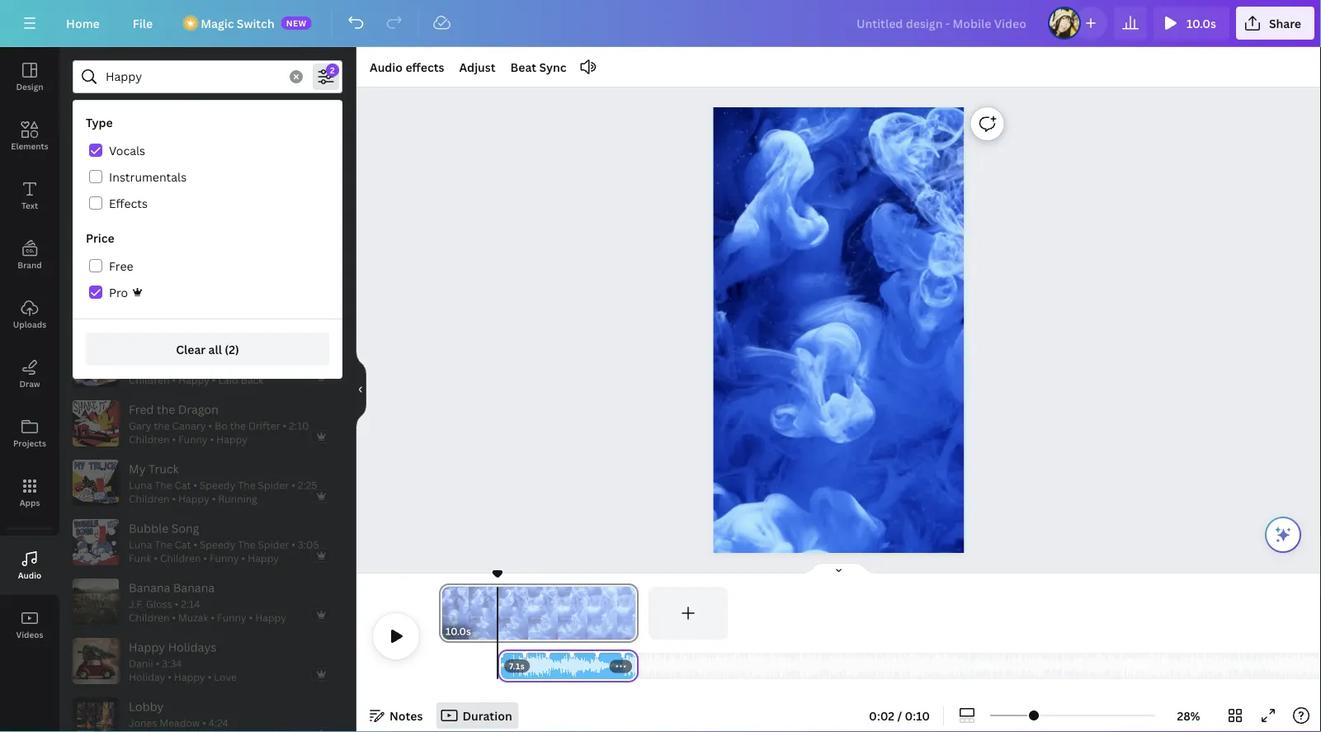 Task type: locate. For each thing, give the bounding box(es) containing it.
2 speedy from the top
[[200, 478, 236, 492]]

song right the all
[[230, 342, 257, 358]]

happy down "bo"
[[216, 433, 248, 446]]

children, euphoric, restless, 149 seconds element
[[129, 300, 302, 328]]

0 vertical spatial funny
[[178, 433, 208, 446]]

funny inside j.f. gloss • 2:14 children • muzak • funny • happy
[[217, 611, 247, 625]]

1 horizontal spatial banana
[[173, 580, 215, 596]]

truck
[[149, 461, 179, 477]]

spider for my truck
[[258, 478, 289, 492]]

speedy down the all
[[200, 359, 236, 373]]

1 toggle play audio track preview image from the top
[[73, 163, 119, 209]]

0 horizontal spatial 10.0s button
[[446, 623, 471, 640]]

1 spider from the top
[[258, 359, 289, 373]]

toggle play audio track preview image for sun sun sun
[[73, 163, 119, 209]]

cat down truck
[[175, 478, 191, 492]]

cat inside "luna the cat • speedy the spider • 3:05 funk • children • funny • happy"
[[175, 538, 191, 551]]

gary inside gary the canary • annie harris children • euphoric • restless
[[129, 300, 151, 314]]

toggle play audio track preview image left pastis
[[73, 163, 119, 209]]

0 vertical spatial 10.0s button
[[1154, 7, 1230, 40]]

bubble
[[129, 521, 169, 536]]

2 vertical spatial speedy
[[200, 538, 236, 551]]

canary inside gary the canary • annie harris children • euphoric • restless
[[172, 300, 206, 314]]

toggle play audio track preview image left fred at the bottom left of page
[[73, 400, 119, 447]]

trimming, start edge slider left page title text box
[[439, 587, 454, 640]]

Search audio search field
[[106, 61, 280, 92]]

•
[[160, 181, 163, 195], [150, 195, 154, 209], [190, 195, 194, 209], [150, 254, 154, 268], [196, 254, 200, 268], [236, 254, 240, 268], [208, 300, 212, 314], [172, 314, 176, 327], [224, 314, 228, 327], [193, 359, 197, 373], [292, 359, 296, 373], [172, 373, 176, 387], [212, 373, 216, 387], [208, 419, 212, 433], [283, 419, 287, 433], [172, 433, 176, 446], [210, 433, 214, 446], [193, 478, 197, 492], [292, 478, 296, 492], [172, 492, 176, 506], [212, 492, 216, 506], [193, 538, 197, 551], [292, 538, 296, 551], [154, 552, 158, 565], [203, 552, 207, 565], [242, 552, 245, 565], [175, 597, 179, 611], [172, 611, 176, 625], [211, 611, 215, 625], [249, 611, 253, 625], [156, 657, 160, 670], [168, 671, 172, 684], [208, 671, 212, 684], [202, 716, 206, 730]]

new
[[286, 17, 307, 28]]

cat down bubble song on the bottom left of page
[[175, 538, 191, 551]]

cat for truck
[[175, 478, 191, 492]]

2 cat from the top
[[175, 478, 191, 492]]

luna up fred at the bottom left of page
[[129, 359, 152, 373]]

shake
[[129, 283, 162, 298]]

children up my truck
[[129, 433, 170, 446]]

happy left childrens
[[237, 112, 273, 128]]

gary down fred at the bottom left of page
[[129, 419, 151, 433]]

1 horizontal spatial holiday
[[229, 195, 265, 209]]

1 vertical spatial cat
[[175, 478, 191, 492]]

toggle play audio track preview image up the pro
[[73, 222, 119, 268]]

gary
[[129, 300, 151, 314], [129, 419, 151, 433]]

funny up j.f. gloss • 2:14 children • muzak • funny • happy
[[210, 552, 239, 565]]

1 vertical spatial 10.0s
[[446, 625, 471, 638]]

0 vertical spatial trimming, end edge slider
[[624, 587, 639, 640]]

1 luna from the top
[[129, 359, 152, 373]]

trimming, start edge slider up duration
[[498, 653, 513, 679]]

canary down "(ants"
[[172, 300, 206, 314]]

1 vertical spatial canary
[[172, 419, 206, 433]]

luna for the
[[129, 359, 152, 373]]

1 trimming, end edge slider from the top
[[624, 587, 639, 640]]

my
[[129, 461, 146, 477]]

2 trimming, end edge slider from the top
[[624, 653, 639, 679]]

happy up dragon at the bottom of the page
[[178, 373, 210, 387]]

speedy inside luna the cat • speedy the spider • 2:25 children • happy • running
[[200, 478, 236, 492]]

10.0s left page title text box
[[446, 625, 471, 638]]

5 toggle play audio track preview image from the top
[[73, 400, 119, 447]]

toggle play audio track preview image
[[73, 163, 119, 209], [73, 222, 119, 268], [73, 282, 119, 328], [73, 341, 119, 387], [73, 400, 119, 447], [73, 460, 119, 506], [73, 519, 119, 566], [73, 579, 119, 625], [73, 638, 119, 684], [73, 698, 119, 732]]

pop down pastis
[[129, 195, 147, 209]]

1 vertical spatial holiday
[[129, 671, 165, 684]]

type group
[[86, 137, 329, 216]]

1 horizontal spatial song
[[230, 342, 257, 358]]

luna the cat • speedy the spider • 3:05 funk • children • funny • happy
[[129, 538, 319, 565]]

children inside luna the cat • speedy the spider • 2:12 children • happy • laid back
[[129, 373, 170, 387]]

trimming, end edge slider
[[624, 587, 639, 640], [624, 653, 639, 679]]

toggle play audio track preview image right draw button
[[73, 341, 119, 387]]

luna down my
[[129, 478, 152, 492]]

1 horizontal spatial 10.0s
[[1187, 15, 1217, 31]]

10.0s inside button
[[1187, 15, 1217, 31]]

0:02 / 0:10
[[869, 708, 930, 724]]

spider up back
[[258, 359, 289, 373]]

1 cat from the top
[[175, 359, 191, 373]]

2 luna from the top
[[129, 478, 152, 492]]

2 sun from the left
[[153, 164, 174, 180]]

toggle play audio track preview image left jones
[[73, 698, 119, 732]]

danii • 3:34 holiday • happy • love
[[129, 657, 237, 684]]

10.0s button
[[1154, 7, 1230, 40], [446, 623, 471, 640]]

luna for bubble
[[129, 538, 152, 551]]

1 vertical spatial speedy
[[200, 478, 236, 492]]

3 speedy from the top
[[200, 538, 236, 551]]

audio for audio effects
[[370, 59, 403, 75]]

funny down dragon at the bottom of the page
[[178, 433, 208, 446]]

1 gary from the top
[[129, 300, 151, 314]]

bubble song
[[129, 521, 199, 536]]

speedy up running
[[200, 478, 236, 492]]

2 vertical spatial pop
[[129, 254, 147, 268]]

banana
[[129, 580, 170, 596], [173, 580, 215, 596]]

2 spider from the top
[[258, 478, 289, 492]]

1 vertical spatial song
[[172, 521, 199, 536]]

notes
[[390, 708, 423, 724]]

all
[[208, 341, 222, 357]]

happy down running
[[248, 552, 279, 565]]

audio left effects
[[370, 59, 403, 75]]

2:10
[[289, 419, 309, 433]]

trimming, start edge slider
[[439, 587, 454, 640], [498, 653, 513, 679]]

luna inside luna the cat • speedy the spider • 2:25 children • happy • running
[[129, 478, 152, 492]]

1 vertical spatial luna
[[129, 478, 152, 492]]

spider inside "luna the cat • speedy the spider • 3:05 funk • children • funny • happy"
[[258, 538, 289, 551]]

banana up 2:14
[[173, 580, 215, 596]]

the down it
[[154, 300, 170, 314]]

2 vertical spatial funny
[[217, 611, 247, 625]]

spider left 3:05
[[258, 538, 289, 551]]

2 vertical spatial spider
[[258, 538, 289, 551]]

toggle play audio track preview image left danii
[[73, 638, 119, 684]]

elements button
[[0, 106, 59, 166]]

luna inside "luna the cat • speedy the spider • 3:05 funk • children • funny • happy"
[[129, 538, 152, 551]]

canary for (ants
[[172, 300, 206, 314]]

0 horizontal spatial holiday
[[129, 671, 165, 684]]

10 toggle play audio track preview image from the top
[[73, 698, 119, 732]]

audio
[[370, 59, 403, 75], [18, 570, 42, 581]]

happy up danii
[[129, 639, 165, 655]]

dragon
[[178, 402, 219, 417]]

toggle play audio track preview image left j.f.
[[73, 579, 119, 625]]

3 spider from the top
[[258, 538, 289, 551]]

spider left 2:25
[[258, 478, 289, 492]]

bo
[[215, 419, 228, 433]]

Page title text field
[[478, 623, 485, 640]]

1 sun from the left
[[129, 164, 150, 180]]

pop up shake
[[129, 254, 147, 268]]

6 toggle play audio track preview image from the top
[[73, 460, 119, 506]]

speedy for truck
[[200, 478, 236, 492]]

0:02
[[869, 708, 895, 724]]

0 vertical spatial pop
[[129, 195, 147, 209]]

audio inside button
[[18, 570, 42, 581]]

toggle play audio track preview image for the handwashing song
[[73, 341, 119, 387]]

the down truck
[[155, 478, 172, 492]]

28%
[[1178, 708, 1201, 724]]

1 vertical spatial gary
[[129, 419, 151, 433]]

the down the "fred the dragon"
[[154, 419, 170, 433]]

banana up gloss
[[129, 580, 170, 596]]

speedy
[[200, 359, 236, 373], [200, 478, 236, 492], [200, 538, 236, 551]]

1 horizontal spatial 10.0s button
[[1154, 7, 1230, 40]]

holiday down danii
[[129, 671, 165, 684]]

7 toggle play audio track preview image from the top
[[73, 519, 119, 566]]

exciting
[[156, 254, 193, 268]]

cat inside luna the cat • speedy the spider • 2:12 children • happy • laid back
[[175, 359, 191, 373]]

children up bubble
[[129, 492, 170, 506]]

pop • exciting • happy • inspiring
[[129, 254, 284, 268]]

file
[[133, 15, 153, 31]]

0 vertical spatial canary
[[172, 300, 206, 314]]

pop
[[129, 195, 147, 209], [220, 223, 241, 239], [129, 254, 147, 268]]

children
[[129, 314, 170, 327], [129, 373, 170, 387], [129, 433, 170, 446], [129, 492, 170, 506], [160, 552, 201, 565], [129, 611, 170, 625]]

funny inside "luna the cat • speedy the spider • 3:05 funk • children • funny • happy"
[[210, 552, 239, 565]]

0 horizontal spatial banana
[[129, 580, 170, 596]]

1 horizontal spatial sun
[[153, 164, 174, 180]]

1 horizontal spatial audio
[[370, 59, 403, 75]]

8 toggle play audio track preview image from the top
[[73, 579, 119, 625]]

9 toggle play audio track preview image from the top
[[73, 638, 119, 684]]

uploads
[[13, 319, 46, 330]]

pop, happy, sunny holiday, 224 seconds element
[[129, 181, 265, 209]]

happy inside button
[[237, 112, 273, 128]]

3 sun from the left
[[177, 164, 198, 180]]

song right bubble
[[172, 521, 199, 536]]

audio effects button
[[363, 54, 451, 80]]

2 gary from the top
[[129, 419, 151, 433]]

spider for bubble song
[[258, 538, 289, 551]]

speedy inside luna the cat • speedy the spider • 2:12 children • happy • laid back
[[200, 359, 236, 373]]

0 vertical spatial cat
[[175, 359, 191, 373]]

home
[[66, 15, 100, 31]]

spider
[[258, 359, 289, 373], [258, 478, 289, 492], [258, 538, 289, 551]]

-
[[244, 223, 249, 239]]

canary down dragon at the bottom of the page
[[172, 419, 206, 433]]

duration
[[463, 708, 512, 724]]

0 vertical spatial 10.0s
[[1187, 15, 1217, 31]]

children down gloss
[[129, 611, 170, 625]]

happy
[[237, 112, 273, 128], [156, 195, 187, 209], [202, 254, 233, 268], [178, 373, 210, 387], [216, 433, 248, 446], [178, 492, 210, 506], [248, 552, 279, 565], [255, 611, 287, 625], [129, 639, 165, 655], [174, 671, 205, 684]]

0 vertical spatial luna
[[129, 359, 152, 373]]

toggle play audio track preview image down the free
[[73, 282, 119, 328]]

4 toggle play audio track preview image from the top
[[73, 341, 119, 387]]

3 toggle play audio track preview image from the top
[[73, 282, 119, 328]]

1 vertical spatial pop
[[220, 223, 241, 239]]

children inside j.f. gloss • 2:14 children • muzak • funny • happy
[[129, 611, 170, 625]]

children up fred at the bottom left of page
[[129, 373, 170, 387]]

2 horizontal spatial sun
[[177, 164, 198, 180]]

children inside gary the canary • bo the drifter • 2:10 children • funny • happy
[[129, 433, 170, 446]]

the down running
[[238, 538, 256, 551]]

draw
[[19, 378, 40, 389]]

children inside gary the canary • annie harris children • euphoric • restless
[[129, 314, 170, 327]]

restless
[[230, 314, 269, 327]]

effects
[[109, 195, 148, 211]]

instrumentals
[[109, 169, 187, 185]]

children, funny, happy, 130 seconds element
[[129, 419, 309, 447]]

funk, children, funny, happy, 185 seconds element
[[129, 538, 319, 566]]

spider inside luna the cat • speedy the spider • 2:25 children • happy • running
[[258, 478, 289, 492]]

the for gary the canary • annie harris children • euphoric • restless
[[154, 300, 170, 314]]

speedy for handwashing
[[200, 359, 236, 373]]

0 vertical spatial audio
[[370, 59, 403, 75]]

hide image
[[356, 350, 367, 429]]

speedy inside "luna the cat • speedy the spider • 3:05 funk • children • funny • happy"
[[200, 538, 236, 551]]

canary inside gary the canary • bo the drifter • 2:10 children • funny • happy
[[172, 419, 206, 433]]

cat down handwashing
[[175, 359, 191, 373]]

gary down shake
[[129, 300, 151, 314]]

audio up videos button
[[18, 570, 42, 581]]

cat inside luna the cat • speedy the spider • 2:25 children • happy • running
[[175, 478, 191, 492]]

children down shake
[[129, 314, 170, 327]]

pop left -
[[220, 223, 241, 239]]

toggle play audio track preview image left my
[[73, 460, 119, 506]]

electronica & dance, hopeful, restless, 264 seconds element
[[129, 716, 320, 732]]

audio effects
[[370, 59, 445, 75]]

funny
[[178, 433, 208, 446], [210, 552, 239, 565], [217, 611, 247, 625]]

2 vertical spatial luna
[[129, 538, 152, 551]]

luna inside luna the cat • speedy the spider • 2:12 children • happy • laid back
[[129, 359, 152, 373]]

switch
[[237, 15, 275, 31]]

3 cat from the top
[[175, 538, 191, 551]]

children, happy, running, 145 seconds element
[[129, 478, 317, 506]]

the
[[129, 342, 149, 358], [155, 359, 172, 373], [238, 359, 256, 373], [155, 478, 172, 492], [238, 478, 256, 492], [155, 538, 172, 551], [238, 538, 256, 551]]

luna up 'funk'
[[129, 538, 152, 551]]

running
[[218, 492, 257, 506]]

positive
[[173, 223, 217, 239]]

share button
[[1237, 7, 1315, 40]]

fred
[[129, 402, 154, 417]]

the right fred at the bottom left of page
[[157, 402, 175, 417]]

1 banana from the left
[[129, 580, 170, 596]]

3:34
[[162, 657, 182, 670]]

audio inside dropdown button
[[370, 59, 403, 75]]

1 vertical spatial 10.0s button
[[446, 623, 471, 640]]

toggle play audio track preview image left 'funk'
[[73, 519, 119, 566]]

2 vertical spatial cat
[[175, 538, 191, 551]]

0 vertical spatial gary
[[129, 300, 151, 314]]

happy up bubble song on the bottom left of page
[[178, 492, 210, 506]]

2 canary from the top
[[172, 419, 206, 433]]

canva assistant image
[[1274, 525, 1294, 545]]

2 banana from the left
[[173, 580, 215, 596]]

1 speedy from the top
[[200, 359, 236, 373]]

design button
[[0, 47, 59, 106]]

0 horizontal spatial sun
[[129, 164, 150, 180]]

0 vertical spatial speedy
[[200, 359, 236, 373]]

0 horizontal spatial 10.0s
[[446, 625, 471, 638]]

spider inside luna the cat • speedy the spider • 2:12 children • happy • laid back
[[258, 359, 289, 373]]

1 vertical spatial trimming, end edge slider
[[624, 653, 639, 679]]

pro
[[109, 284, 128, 300]]

gary inside gary the canary • bo the drifter • 2:10 children • funny • happy
[[129, 419, 151, 433]]

cat
[[175, 359, 191, 373], [175, 478, 191, 492], [175, 538, 191, 551]]

1 vertical spatial spider
[[258, 478, 289, 492]]

0 vertical spatial spider
[[258, 359, 289, 373]]

1 canary from the top
[[172, 300, 206, 314]]

trimming position slider
[[498, 653, 639, 679]]

toggle play audio track preview image for fred the dragon
[[73, 400, 119, 447]]

1 vertical spatial audio
[[18, 570, 42, 581]]

happy down 3:44
[[156, 195, 187, 209]]

0 horizontal spatial trimming, start edge slider
[[439, 587, 454, 640]]

2 toggle play audio track preview image from the top
[[73, 222, 119, 268]]

1 vertical spatial funny
[[210, 552, 239, 565]]

gary the canary • annie harris children • euphoric • restless
[[129, 300, 273, 327]]

holiday up -
[[229, 195, 265, 209]]

luna for my
[[129, 478, 152, 492]]

10.0s
[[1187, 15, 1217, 31], [446, 625, 471, 638]]

0 horizontal spatial audio
[[18, 570, 42, 581]]

sync
[[539, 59, 567, 75]]

0 vertical spatial holiday
[[229, 195, 265, 209]]

the down handwashing
[[155, 359, 172, 373]]

uploads button
[[0, 285, 59, 344]]

luna
[[129, 359, 152, 373], [129, 478, 152, 492], [129, 538, 152, 551]]

10.0s left share dropdown button
[[1187, 15, 1217, 31]]

the right "bo"
[[230, 419, 246, 433]]

funny right muzak
[[217, 611, 247, 625]]

videos
[[16, 629, 43, 640]]

happy down "3:34" at bottom
[[174, 671, 205, 684]]

children up 'banana banana'
[[160, 552, 201, 565]]

3 luna from the top
[[129, 538, 152, 551]]

happy right muzak
[[255, 611, 287, 625]]

gary for fred
[[129, 419, 151, 433]]

sun
[[129, 164, 150, 180], [153, 164, 174, 180], [177, 164, 198, 180]]

sun sun sun pastis • 3:44 pop • happy • sunny holiday
[[129, 164, 265, 209]]

1 horizontal spatial trimming, start edge slider
[[498, 653, 513, 679]]

speedy down running
[[200, 538, 236, 551]]

pants)
[[249, 283, 284, 298]]

holiday
[[229, 195, 265, 209], [129, 671, 165, 684]]

the inside gary the canary • annie harris children • euphoric • restless
[[154, 300, 170, 314]]

the up back
[[238, 359, 256, 373]]

free
[[109, 258, 133, 274]]

hide pages image
[[800, 562, 879, 575]]



Task type: vqa. For each thing, say whether or not it's contained in the screenshot.
Button
no



Task type: describe. For each thing, give the bounding box(es) containing it.
inspiring
[[242, 254, 284, 268]]

children, happy, laid back, 132 seconds element
[[129, 359, 317, 387]]

effects
[[406, 59, 445, 75]]

videos button
[[0, 595, 59, 655]]

notes button
[[363, 703, 430, 729]]

28% button
[[1162, 703, 1216, 729]]

the up running
[[238, 478, 256, 492]]

upbeat
[[129, 223, 170, 239]]

children, muzak, funny, happy, 134 seconds element
[[129, 597, 287, 625]]

the down bubble song on the bottom left of page
[[155, 538, 172, 551]]

design
[[16, 81, 43, 92]]

share
[[1270, 15, 1302, 31]]

euphoric
[[178, 314, 221, 327]]

pastis
[[129, 181, 157, 195]]

gloss
[[146, 597, 172, 611]]

/
[[898, 708, 903, 724]]

file button
[[120, 7, 166, 40]]

happy inside danii • 3:34 holiday • happy • love
[[174, 671, 205, 684]]

0 horizontal spatial song
[[172, 521, 199, 536]]

the for gary the canary • bo the drifter • 2:10 children • funny • happy
[[154, 419, 170, 433]]

vocals
[[109, 142, 145, 158]]

beat sync button
[[504, 54, 573, 80]]

apps
[[20, 497, 40, 508]]

.
[[737, 152, 739, 161]]

upbeat positive pop - aint that just beautiful
[[129, 223, 382, 239]]

cat for song
[[175, 538, 191, 551]]

happy inside "luna the cat • speedy the spider • 3:05 funk • children • funny • happy"
[[248, 552, 279, 565]]

fred the dragon
[[129, 402, 219, 417]]

cat for handwashing
[[175, 359, 191, 373]]

it
[[165, 283, 173, 298]]

1 vertical spatial trimming, start edge slider
[[498, 653, 513, 679]]

toggle play audio track preview image for bubble song
[[73, 519, 119, 566]]

banana banana
[[129, 580, 215, 596]]

children inside luna the cat • speedy the spider • 2:25 children • happy • running
[[129, 492, 170, 506]]

happy inside gary the canary • bo the drifter • 2:10 children • funny • happy
[[216, 433, 248, 446]]

j.f. gloss • 2:14 children • muzak • funny • happy
[[129, 597, 287, 625]]

aint
[[251, 223, 274, 239]]

muzak
[[178, 611, 208, 625]]

advertising button
[[73, 103, 157, 136]]

lobby
[[129, 699, 164, 715]]

toggle play audio track preview image for my truck
[[73, 460, 119, 506]]

the left handwashing
[[129, 342, 149, 358]]

projects
[[13, 438, 46, 449]]

apps button
[[0, 463, 59, 523]]

elements
[[11, 140, 48, 151]]

annie
[[215, 300, 242, 314]]

main menu bar
[[0, 0, 1322, 47]]

love
[[214, 671, 237, 684]]

happy holidays
[[129, 639, 217, 655]]

harris
[[244, 300, 273, 314]]

toggle play audio track preview image for banana banana
[[73, 579, 119, 625]]

laid
[[218, 373, 238, 387]]

children inside "luna the cat • speedy the spider • 3:05 funk • children • funny • happy"
[[160, 552, 201, 565]]

funny inside gary the canary • bo the drifter • 2:10 children • funny • happy
[[178, 433, 208, 446]]

text
[[21, 200, 38, 211]]

happy inside j.f. gloss • 2:14 children • muzak • funny • happy
[[255, 611, 287, 625]]

in
[[208, 283, 218, 298]]

toggle play audio track preview image for shake it (ants in your pants)
[[73, 282, 119, 328]]

happy up in
[[202, 254, 233, 268]]

0 vertical spatial song
[[230, 342, 257, 358]]

just
[[305, 223, 329, 239]]

your
[[221, 283, 246, 298]]

speedy for song
[[200, 538, 236, 551]]

j.f.
[[129, 597, 144, 611]]

audio for audio
[[18, 570, 42, 581]]

funk
[[129, 552, 151, 565]]

2:25
[[298, 478, 317, 492]]

audio button
[[0, 536, 59, 595]]

toggle play audio track preview image for happy holidays
[[73, 638, 119, 684]]

side panel tab list
[[0, 47, 59, 655]]

meadow
[[160, 716, 200, 730]]

toggle play audio track preview image for lobby
[[73, 698, 119, 732]]

pop inside the sun sun sun pastis • 3:44 pop • happy • sunny holiday
[[129, 195, 147, 209]]

canary for dragon
[[172, 419, 206, 433]]

Design title text field
[[844, 7, 1042, 40]]

happy childrens tunes button
[[226, 103, 373, 136]]

tunes
[[331, 112, 362, 128]]

holiday inside the sun sun sun pastis • 3:44 pop • happy • sunny holiday
[[229, 195, 265, 209]]

shake it (ants in your pants)
[[129, 283, 284, 298]]

clear all (2) button
[[86, 333, 329, 366]]

(2)
[[225, 341, 239, 357]]

beautiful
[[332, 223, 382, 239]]

childrens
[[276, 112, 328, 128]]

brand button
[[0, 225, 59, 285]]

type
[[86, 114, 113, 130]]

projects button
[[0, 404, 59, 463]]

4:24
[[209, 716, 229, 730]]

(ants
[[176, 283, 205, 298]]

the handwashing song
[[129, 342, 257, 358]]

• inside electronica & dance, hopeful, restless, 264 seconds element
[[202, 716, 206, 730]]

happy childrens tunes
[[237, 112, 362, 128]]

jones
[[129, 716, 157, 730]]

the for fred the dragon
[[157, 402, 175, 417]]

price
[[86, 230, 115, 246]]

price group
[[86, 253, 329, 305]]

luna the cat • speedy the spider • 2:25 children • happy • running
[[129, 478, 317, 506]]

3:44
[[166, 181, 186, 195]]

beat
[[511, 59, 537, 75]]

0:10
[[905, 708, 930, 724]]

draw button
[[0, 344, 59, 404]]

holiday inside danii • 3:34 holiday • happy • love
[[129, 671, 165, 684]]

10.0s button inside the main menu bar
[[1154, 7, 1230, 40]]

advertising
[[83, 112, 147, 128]]

holiday, happy, love, 214 seconds element
[[129, 657, 237, 684]]

happy inside the sun sun sun pastis • 3:44 pop • happy • sunny holiday
[[156, 195, 187, 209]]

clear all (2)
[[176, 341, 239, 357]]

magic
[[201, 15, 234, 31]]

spider for the handwashing song
[[258, 359, 289, 373]]

beat sync
[[511, 59, 567, 75]]

duration button
[[436, 703, 519, 729]]

happy inside luna the cat • speedy the spider • 2:12 children • happy • laid back
[[178, 373, 210, 387]]

happy inside luna the cat • speedy the spider • 2:25 children • happy • running
[[178, 492, 210, 506]]

jones meadow • 4:24
[[129, 716, 229, 730]]

holidays
[[168, 639, 217, 655]]

home link
[[53, 7, 113, 40]]

0 vertical spatial trimming, start edge slider
[[439, 587, 454, 640]]

handwashing
[[152, 342, 227, 358]]

back
[[241, 373, 264, 387]]

gary for shake
[[129, 300, 151, 314]]

brand
[[18, 259, 42, 270]]

toggle play audio track preview image for upbeat positive pop - aint that just beautiful
[[73, 222, 119, 268]]



